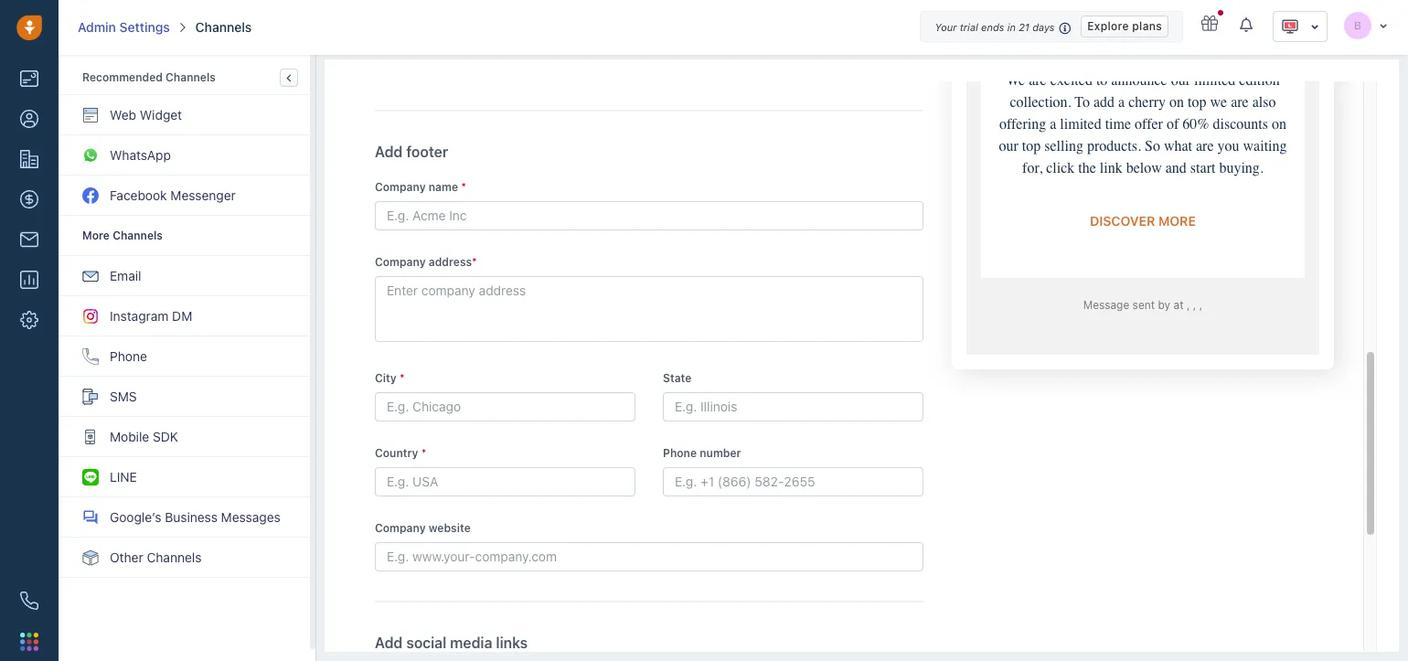 Task type: vqa. For each thing, say whether or not it's contained in the screenshot.
Phone image
yes



Task type: locate. For each thing, give the bounding box(es) containing it.
angle left image
[[287, 71, 291, 84]]

admin settings link
[[78, 18, 170, 37]]

messenger
[[170, 187, 236, 203]]

ends
[[981, 21, 1005, 33]]

web
[[110, 107, 136, 123]]

other channels
[[110, 550, 202, 565]]

google's
[[110, 509, 161, 525]]

channels for recommended channels
[[166, 70, 216, 84]]

widget
[[140, 107, 182, 123]]

other
[[110, 550, 143, 565]]

missing translation "unavailable" for locale "en-us" image
[[1281, 17, 1300, 36]]

channels right settings
[[195, 19, 252, 35]]

0 vertical spatial channels
[[195, 19, 252, 35]]

ic_arrow_down image
[[1379, 20, 1388, 31], [1311, 20, 1320, 33]]

channels
[[195, 19, 252, 35], [166, 70, 216, 84], [147, 550, 202, 565]]

explore
[[1088, 19, 1129, 33]]

days
[[1033, 21, 1055, 33]]

dm
[[172, 308, 192, 324]]

instagram
[[110, 308, 169, 324]]

channels for other channels
[[147, 550, 202, 565]]

phone element
[[11, 583, 48, 619]]

mobile sdk
[[110, 429, 178, 444]]

mobile sdk link
[[59, 417, 310, 457]]

web widget
[[110, 107, 182, 123]]

0 horizontal spatial ic_arrow_down image
[[1311, 20, 1320, 33]]

instagram dm link
[[59, 296, 310, 337]]

2 vertical spatial channels
[[147, 550, 202, 565]]

2 ic_arrow_down image from the left
[[1311, 20, 1320, 33]]

your
[[935, 21, 957, 33]]

sms
[[110, 389, 137, 404]]

email link
[[59, 256, 310, 296]]

1 vertical spatial channels
[[166, 70, 216, 84]]

plans
[[1133, 19, 1162, 33]]

messages
[[221, 509, 281, 525]]

other channels link
[[59, 538, 310, 578]]

phone
[[110, 348, 147, 364]]

google's business messages link
[[59, 498, 310, 538]]

1 horizontal spatial ic_arrow_down image
[[1379, 20, 1388, 31]]

admin
[[78, 19, 116, 35]]

channels up web widget link
[[166, 70, 216, 84]]

sdk
[[153, 429, 178, 444]]

channels down google's business messages link
[[147, 550, 202, 565]]

your trial ends in 21 days
[[935, 21, 1055, 33]]



Task type: describe. For each thing, give the bounding box(es) containing it.
admin settings
[[78, 19, 170, 35]]

facebook
[[110, 187, 167, 203]]

in
[[1007, 21, 1016, 33]]

phone link
[[59, 337, 310, 377]]

line
[[110, 469, 137, 485]]

email
[[110, 268, 141, 284]]

explore plans
[[1088, 19, 1162, 33]]

business
[[165, 509, 218, 525]]

sms link
[[59, 377, 310, 417]]

mobile
[[110, 429, 149, 444]]

line link
[[59, 457, 310, 498]]

bell regular image
[[1240, 16, 1255, 33]]

recommended
[[82, 70, 163, 84]]

facebook messenger
[[110, 187, 236, 203]]

google's business messages
[[110, 509, 281, 525]]

instagram dm
[[110, 308, 192, 324]]

whatsapp link
[[59, 135, 310, 176]]

whatsapp
[[110, 147, 171, 163]]

phone image
[[20, 592, 38, 610]]

facebook messenger link
[[59, 176, 310, 216]]

1 ic_arrow_down image from the left
[[1379, 20, 1388, 31]]

web widget link
[[59, 95, 310, 135]]

freshworks switcher image
[[20, 633, 38, 651]]

trial
[[960, 21, 978, 33]]

explore plans button
[[1081, 16, 1169, 37]]

21
[[1019, 21, 1030, 33]]

recommended channels
[[82, 70, 216, 84]]

settings
[[119, 19, 170, 35]]

ic_info_icon image
[[1059, 20, 1072, 36]]



